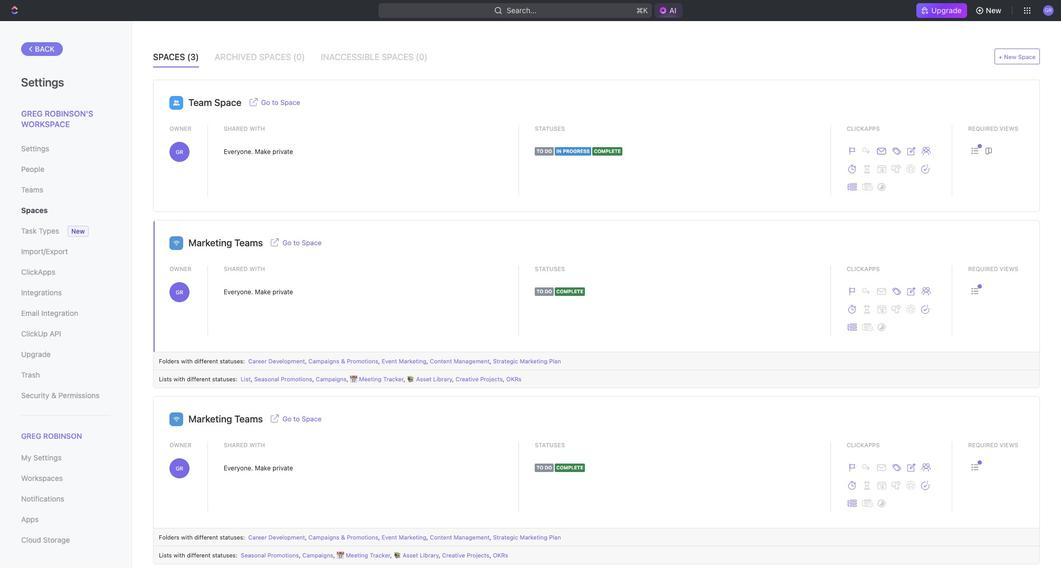 Task type: locate. For each thing, give the bounding box(es) containing it.
complete
[[594, 149, 621, 154], [556, 289, 583, 295], [556, 465, 583, 471]]

0 vertical spatial plan
[[549, 358, 561, 365]]

marketing teams
[[188, 238, 263, 249], [188, 414, 263, 425]]

& for seasonal promotions
[[341, 534, 345, 541]]

1 vertical spatial private
[[273, 288, 293, 296]]

with
[[249, 125, 265, 132], [249, 266, 265, 272], [181, 358, 193, 365], [174, 376, 185, 383], [249, 442, 265, 449], [181, 534, 193, 541], [174, 552, 185, 559]]

2 vertical spatial everyone.
[[224, 465, 253, 473]]

meeting
[[359, 376, 382, 383], [346, 552, 368, 559]]

1 horizontal spatial (0)
[[416, 52, 428, 62]]

teams
[[21, 185, 43, 194], [234, 238, 263, 249], [234, 414, 263, 425]]

integrations
[[21, 288, 62, 297]]

0 horizontal spatial new
[[71, 228, 85, 235]]

0 vertical spatial folders with different statuses: career development , campaigns & promotions , event marketing , content management , strategic marketing plan
[[159, 358, 561, 365]]

1 strategic from the top
[[493, 358, 518, 365]]

2 plan from the top
[[549, 534, 561, 541]]

2 everyone. make private from the top
[[224, 288, 293, 296]]

0 vertical spatial everyone.
[[224, 148, 253, 156]]

2 private from the top
[[273, 288, 293, 296]]

0 vertical spatial teams
[[21, 185, 43, 194]]

2 required views from the top
[[968, 266, 1019, 272]]

2 lists from the top
[[159, 552, 172, 559]]

spaces right archived
[[259, 52, 291, 62]]

go to space for team space
[[282, 238, 322, 247]]

cloud storage
[[21, 536, 70, 545]]

required views
[[968, 125, 1019, 132], [968, 266, 1019, 272], [968, 442, 1019, 449]]

required
[[968, 125, 998, 132], [968, 266, 998, 272], [968, 442, 998, 449]]

1 greg from the top
[[21, 109, 43, 118]]

0 vertical spatial folders
[[159, 358, 179, 365]]

1 horizontal spatial upgrade
[[932, 6, 962, 15]]

0 vertical spatial 📅
[[350, 376, 358, 383]]

tracker
[[383, 376, 404, 383], [370, 552, 390, 559]]

wifi image
[[173, 417, 180, 422]]

2 to do complete from the top
[[537, 465, 583, 471]]

settings down 'back' 'link'
[[21, 76, 64, 89]]

1 vertical spatial plan
[[549, 534, 561, 541]]

new
[[986, 6, 1002, 15], [1004, 53, 1017, 60], [71, 228, 85, 235]]

0 vertical spatial asset
[[416, 376, 432, 383]]

do
[[545, 149, 552, 154], [545, 289, 552, 295], [545, 465, 552, 471]]

1 vertical spatial greg
[[21, 432, 41, 441]]

2 vertical spatial make
[[255, 465, 271, 473]]

to do complete for okrs
[[537, 465, 583, 471]]

1 plan from the top
[[549, 358, 561, 365]]

3 private from the top
[[273, 465, 293, 473]]

0 vertical spatial go
[[261, 98, 270, 106]]

2 do from the top
[[545, 289, 552, 295]]

2 vertical spatial required views
[[968, 442, 1019, 449]]

team
[[188, 97, 212, 108]]

to do complete
[[537, 289, 583, 295], [537, 465, 583, 471]]

3 required views from the top
[[968, 442, 1019, 449]]

everyone. make private
[[224, 148, 293, 156], [224, 288, 293, 296], [224, 465, 293, 473]]

1 vertical spatial management
[[454, 534, 490, 541]]

views
[[1000, 125, 1019, 132], [1000, 266, 1019, 272], [1000, 442, 1019, 449]]

& inside security & permissions link
[[51, 391, 56, 400]]

2 content from the top
[[430, 534, 452, 541]]

2 views from the top
[[1000, 266, 1019, 272]]

2 required from the top
[[968, 266, 998, 272]]

0 vertical spatial complete
[[594, 149, 621, 154]]

clickapps for seasonal promotions
[[847, 266, 880, 272]]

1 required views from the top
[[968, 125, 1019, 132]]

3 shared from the top
[[224, 442, 248, 449]]

required for team space
[[968, 266, 998, 272]]

0 vertical spatial lists
[[159, 376, 172, 383]]

complete for creative projects
[[556, 289, 583, 295]]

marketing teams right wifi image
[[188, 238, 263, 249]]

2 make from the top
[[255, 288, 271, 296]]

2 vertical spatial new
[[71, 228, 85, 235]]

trash
[[21, 371, 40, 380]]

1 vertical spatial owner
[[169, 266, 191, 272]]

space for seasonal promotions
[[302, 415, 322, 423]]

0 vertical spatial management
[[454, 358, 490, 365]]

spaces up task
[[21, 206, 48, 215]]

& up lists with different statuses: list , seasonal promotions , campaigns , 📅 meeting tracker , 📚 asset library , creative projects , okrs
[[341, 358, 345, 365]]

2 (0) from the left
[[416, 52, 428, 62]]

1 owner from the top
[[169, 125, 191, 132]]

2 marketing teams from the top
[[188, 414, 263, 425]]

0 vertical spatial go to space link
[[261, 97, 300, 106]]

0 vertical spatial upgrade link
[[917, 3, 967, 18]]

2 vertical spatial shared
[[224, 442, 248, 449]]

workspace
[[21, 119, 70, 129]]

0 horizontal spatial upgrade link
[[21, 346, 110, 364]]

go to space for archived spaces
[[261, 98, 300, 106]]

owner down wifi icon
[[169, 442, 191, 449]]

0 vertical spatial career
[[248, 358, 267, 365]]

3 everyone. from the top
[[224, 465, 253, 473]]

gr button
[[1040, 2, 1057, 19], [169, 142, 191, 162], [169, 282, 191, 303], [169, 459, 191, 479]]

2 vertical spatial required
[[968, 442, 998, 449]]

1 development from the top
[[269, 358, 305, 365]]

go to space link
[[261, 97, 300, 106], [282, 238, 322, 247], [282, 414, 322, 423]]

required views for team space
[[968, 266, 1019, 272]]

1 vertical spatial development
[[269, 534, 305, 541]]

lists
[[159, 376, 172, 383], [159, 552, 172, 559]]

& right security
[[51, 391, 56, 400]]

2 vertical spatial statuses
[[535, 442, 565, 449]]

1 make from the top
[[255, 148, 271, 156]]

career
[[248, 358, 267, 365], [248, 534, 267, 541]]

owner
[[169, 125, 191, 132], [169, 266, 191, 272], [169, 442, 191, 449]]

2 vertical spatial everyone. make private
[[224, 465, 293, 473]]

1 vertical spatial go
[[282, 238, 292, 247]]

2 vertical spatial do
[[545, 465, 552, 471]]

storage
[[43, 536, 70, 545]]

1 (0) from the left
[[293, 52, 305, 62]]

1 horizontal spatial 📅
[[350, 376, 358, 383]]

1 views from the top
[[1000, 125, 1019, 132]]

greg
[[21, 109, 43, 118], [21, 432, 41, 441]]

0 vertical spatial greg
[[21, 109, 43, 118]]

1 vertical spatial event
[[382, 534, 397, 541]]

okrs
[[506, 376, 522, 383], [493, 552, 508, 559]]

0 vertical spatial views
[[1000, 125, 1019, 132]]

1 horizontal spatial new
[[986, 6, 1002, 15]]

upgrade link down clickup api link
[[21, 346, 110, 364]]

2 owner from the top
[[169, 266, 191, 272]]

gr button for folders with different statuses:
[[169, 142, 191, 162]]

different
[[194, 358, 218, 365], [187, 376, 211, 383], [194, 534, 218, 541], [187, 552, 211, 559]]

1 marketing teams from the top
[[188, 238, 263, 249]]

do for okrs
[[545, 465, 552, 471]]

2 management from the top
[[454, 534, 490, 541]]

1 management from the top
[[454, 358, 490, 365]]

0 vertical spatial shared
[[224, 125, 248, 132]]

2 shared with from the top
[[224, 266, 265, 272]]

0 vertical spatial do
[[545, 149, 552, 154]]

2 vertical spatial go to space
[[282, 415, 322, 423]]

event
[[382, 358, 397, 365], [382, 534, 397, 541]]

0 vertical spatial creative
[[456, 376, 479, 383]]

1 vertical spatial required views
[[968, 266, 1019, 272]]

spaces (3)
[[153, 52, 199, 62]]

clickapps for campaigns
[[847, 442, 880, 449]]

0 vertical spatial okrs
[[506, 376, 522, 383]]

greg robinson's workspace
[[21, 109, 93, 129]]

2 vertical spatial &
[[341, 534, 345, 541]]

2 folders from the top
[[159, 534, 179, 541]]

0 vertical spatial upgrade
[[932, 6, 962, 15]]

new up import/export link
[[71, 228, 85, 235]]

owner down user group "image"
[[169, 125, 191, 132]]

greg up 'my' at the bottom of the page
[[21, 432, 41, 441]]

2 development from the top
[[269, 534, 305, 541]]

0 horizontal spatial upgrade
[[21, 350, 51, 359]]

folders with different statuses: career development , campaigns & promotions , event marketing , content management , strategic marketing plan up lists with different statuses: seasonal promotions , campaigns , 📅 meeting tracker , 📚 asset library , creative projects , okrs
[[159, 534, 561, 541]]

1 shared from the top
[[224, 125, 248, 132]]

1 vertical spatial everyone.
[[224, 288, 253, 296]]

everyone. make private for team space
[[224, 288, 293, 296]]

1 horizontal spatial 📚
[[407, 376, 414, 383]]

(0) for inaccessible spaces (0)
[[416, 52, 428, 62]]

1 career from the top
[[248, 358, 267, 365]]

1 shared with from the top
[[224, 125, 265, 132]]

teams for list
[[234, 238, 263, 249]]

email integration
[[21, 309, 78, 318]]

0 horizontal spatial (0)
[[293, 52, 305, 62]]

seasonal
[[254, 376, 279, 383], [241, 552, 266, 559]]

1 folders with different statuses: career development , campaigns & promotions , event marketing , content management , strategic marketing plan from the top
[[159, 358, 561, 365]]

0 vertical spatial event
[[382, 358, 397, 365]]

0 vertical spatial private
[[273, 148, 293, 156]]

0 vertical spatial 📚
[[407, 376, 414, 383]]

email
[[21, 309, 39, 318]]

1 vertical spatial shared with
[[224, 266, 265, 272]]

1 vertical spatial make
[[255, 288, 271, 296]]

📅
[[350, 376, 358, 383], [337, 552, 344, 559]]

settings link
[[21, 140, 110, 158]]

& up lists with different statuses: seasonal promotions , campaigns , 📅 meeting tracker , 📚 asset library , creative projects , okrs
[[341, 534, 345, 541]]

2 vertical spatial complete
[[556, 465, 583, 471]]

1 do from the top
[[545, 149, 552, 154]]

⌘k
[[636, 6, 648, 15]]

settings element
[[0, 21, 132, 569]]

1 private from the top
[[273, 148, 293, 156]]

1 event from the top
[[382, 358, 397, 365]]

management for 📚 asset library
[[454, 358, 490, 365]]

greg inside greg robinson's workspace
[[21, 109, 43, 118]]

0 vertical spatial go to space
[[261, 98, 300, 106]]

go for team space
[[282, 238, 292, 247]]

content
[[430, 358, 452, 365], [430, 534, 452, 541]]

2 career from the top
[[248, 534, 267, 541]]

management for creative projects
[[454, 534, 490, 541]]

1 vertical spatial projects
[[467, 552, 489, 559]]

do for creative projects
[[545, 289, 552, 295]]

private for archived spaces
[[273, 148, 293, 156]]

settings up people
[[21, 144, 49, 153]]

security & permissions link
[[21, 387, 110, 405]]

1 vertical spatial content
[[430, 534, 452, 541]]

everyone.
[[224, 148, 253, 156], [224, 288, 253, 296], [224, 465, 253, 473]]

1 vertical spatial creative
[[442, 552, 465, 559]]

2 shared from the top
[[224, 266, 248, 272]]

1 vertical spatial okrs
[[493, 552, 508, 559]]

lists with different statuses: list , seasonal promotions , campaigns , 📅 meeting tracker , 📚 asset library , creative projects , okrs
[[159, 376, 522, 383]]

1 everyone. from the top
[[224, 148, 253, 156]]

3 required from the top
[[968, 442, 998, 449]]

gr for list
[[176, 289, 183, 296]]

spaces
[[153, 52, 185, 62], [259, 52, 291, 62], [382, 52, 414, 62], [21, 206, 48, 215]]

statuses:
[[220, 358, 245, 365], [212, 376, 237, 383], [220, 534, 245, 541], [212, 552, 237, 559]]

1 statuses from the top
[[535, 125, 565, 132]]

1 vertical spatial statuses
[[535, 266, 565, 272]]

2 vertical spatial owner
[[169, 442, 191, 449]]

2 vertical spatial views
[[1000, 442, 1019, 449]]

0 vertical spatial owner
[[169, 125, 191, 132]]

2 vertical spatial go
[[282, 415, 292, 423]]

clickapps
[[847, 125, 880, 132], [847, 266, 880, 272], [21, 268, 55, 277], [847, 442, 880, 449]]

development for campaigns
[[269, 534, 305, 541]]

1 vertical spatial strategic
[[493, 534, 518, 541]]

greg up workspace in the top left of the page
[[21, 109, 43, 118]]

1 horizontal spatial upgrade link
[[917, 3, 967, 18]]

to
[[272, 98, 278, 106], [537, 149, 543, 154], [293, 238, 300, 247], [537, 289, 543, 295], [293, 415, 300, 423], [537, 465, 543, 471]]

plan for creative projects
[[549, 358, 561, 365]]

1 vertical spatial seasonal
[[241, 552, 266, 559]]

upgrade down clickup
[[21, 350, 51, 359]]

content for 📚 asset library
[[430, 358, 452, 365]]

shared with for team space
[[224, 266, 265, 272]]

2 statuses from the top
[[535, 266, 565, 272]]

clickup api link
[[21, 325, 110, 343]]

0 vertical spatial &
[[341, 358, 345, 365]]

complete for okrs
[[556, 465, 583, 471]]

shared with for archived spaces
[[224, 125, 265, 132]]

owner down wifi image
[[169, 266, 191, 272]]

2 vertical spatial teams
[[234, 414, 263, 425]]

private
[[273, 148, 293, 156], [273, 288, 293, 296], [273, 465, 293, 473]]

0 vertical spatial statuses
[[535, 125, 565, 132]]

ai button
[[655, 3, 683, 18]]

new right +
[[1004, 53, 1017, 60]]

upgrade link left new button
[[917, 3, 967, 18]]

2 event from the top
[[382, 534, 397, 541]]

upgrade
[[932, 6, 962, 15], [21, 350, 51, 359]]

content for creative projects
[[430, 534, 452, 541]]

folders with different statuses: career development , campaigns & promotions , event marketing , content management , strategic marketing plan for 📅 meeting tracker
[[159, 534, 561, 541]]

0 vertical spatial strategic
[[493, 358, 518, 365]]

greg for greg robinson's workspace
[[21, 109, 43, 118]]

projects
[[480, 376, 503, 383], [467, 552, 489, 559]]

0 vertical spatial content
[[430, 358, 452, 365]]

back link
[[21, 42, 63, 56]]

settings
[[21, 76, 64, 89], [21, 144, 49, 153], [33, 454, 62, 463]]

user group image
[[173, 100, 180, 106]]

space
[[1018, 53, 1036, 60], [214, 97, 242, 108], [280, 98, 300, 106], [302, 238, 322, 247], [302, 415, 322, 423]]

1 required from the top
[[968, 125, 998, 132]]

1 vertical spatial lists
[[159, 552, 172, 559]]

0 vertical spatial development
[[269, 358, 305, 365]]

1 folders from the top
[[159, 358, 179, 365]]

shared for archived spaces
[[224, 125, 248, 132]]

lists for lists with different statuses: list , seasonal promotions , campaigns , 📅 meeting tracker , 📚 asset library , creative projects , okrs
[[159, 376, 172, 383]]

everyone. for archived spaces
[[224, 148, 253, 156]]

people
[[21, 165, 44, 174]]

1 vertical spatial upgrade
[[21, 350, 51, 359]]

gr for seasonal promotions
[[176, 466, 183, 472]]

development
[[269, 358, 305, 365], [269, 534, 305, 541]]

0 vertical spatial to do complete
[[537, 289, 583, 295]]

spaces inside spaces link
[[21, 206, 48, 215]]

progress
[[563, 149, 590, 154]]

2 greg from the top
[[21, 432, 41, 441]]

new inside settings element
[[71, 228, 85, 235]]

make
[[255, 148, 271, 156], [255, 288, 271, 296], [255, 465, 271, 473]]

library
[[433, 376, 452, 383], [420, 552, 439, 559]]

2 folders with different statuses: career development , campaigns & promotions , event marketing , content management , strategic marketing plan from the top
[[159, 534, 561, 541]]

0 vertical spatial make
[[255, 148, 271, 156]]

make for team space
[[255, 288, 271, 296]]

1 vertical spatial 📚
[[394, 552, 401, 559]]

make for archived spaces
[[255, 148, 271, 156]]

1 vertical spatial marketing teams
[[188, 414, 263, 425]]

1 lists from the top
[[159, 376, 172, 383]]

shared
[[224, 125, 248, 132], [224, 266, 248, 272], [224, 442, 248, 449]]

📚
[[407, 376, 414, 383], [394, 552, 401, 559]]

1 to do complete from the top
[[537, 289, 583, 295]]

marketing teams down list
[[188, 414, 263, 425]]

0 horizontal spatial 📅
[[337, 552, 344, 559]]

1 content from the top
[[430, 358, 452, 365]]

0 vertical spatial shared with
[[224, 125, 265, 132]]

3 owner from the top
[[169, 442, 191, 449]]

management
[[454, 358, 490, 365], [454, 534, 490, 541]]

folders
[[159, 358, 179, 365], [159, 534, 179, 541]]

folders with different statuses: career development , campaigns & promotions , event marketing , content management , strategic marketing plan for campaigns
[[159, 358, 561, 365]]

upgrade left new button
[[932, 6, 962, 15]]

apps link
[[21, 511, 110, 529]]

1 vertical spatial required
[[968, 266, 998, 272]]

1 vertical spatial career
[[248, 534, 267, 541]]

1 vertical spatial go to space
[[282, 238, 322, 247]]

settings right 'my' at the bottom of the page
[[33, 454, 62, 463]]

promotions
[[347, 358, 378, 365], [281, 376, 312, 383], [347, 534, 378, 541], [267, 552, 299, 559]]

campaigns
[[308, 358, 339, 365], [316, 376, 347, 383], [308, 534, 339, 541], [302, 552, 333, 559]]

0 vertical spatial everyone. make private
[[224, 148, 293, 156]]

1 everyone. make private from the top
[[224, 148, 293, 156]]

new up +
[[986, 6, 1002, 15]]

folders with different statuses: career development , campaigns & promotions , event marketing , content management , strategic marketing plan up lists with different statuses: list , seasonal promotions , campaigns , 📅 meeting tracker , 📚 asset library , creative projects , okrs
[[159, 358, 561, 365]]

folders with different statuses: career development , campaigns & promotions , event marketing , content management , strategic marketing plan
[[159, 358, 561, 365], [159, 534, 561, 541]]

workspaces
[[21, 474, 63, 483]]

,
[[305, 358, 307, 365], [378, 358, 380, 365], [427, 358, 428, 365], [490, 358, 491, 365], [251, 376, 253, 383], [312, 376, 314, 383], [347, 376, 348, 383], [404, 376, 405, 383], [452, 376, 454, 383], [503, 376, 505, 383], [305, 534, 307, 541], [378, 534, 380, 541], [427, 534, 428, 541], [490, 534, 491, 541], [299, 552, 301, 559], [333, 552, 335, 559], [390, 552, 392, 559], [439, 552, 441, 559], [489, 552, 491, 559]]

go to space
[[261, 98, 300, 106], [282, 238, 322, 247], [282, 415, 322, 423]]

2 strategic from the top
[[493, 534, 518, 541]]

development for seasonal promotions
[[269, 358, 305, 365]]

shared with
[[224, 125, 265, 132], [224, 266, 265, 272], [224, 442, 265, 449]]

event for 📅 meeting tracker
[[382, 358, 397, 365]]

3 do from the top
[[545, 465, 552, 471]]

asset
[[416, 376, 432, 383], [403, 552, 418, 559]]

2 everyone. from the top
[[224, 288, 253, 296]]

statuses
[[535, 125, 565, 132], [535, 266, 565, 272], [535, 442, 565, 449]]

1 vertical spatial everyone. make private
[[224, 288, 293, 296]]



Task type: vqa. For each thing, say whether or not it's contained in the screenshot.
show
no



Task type: describe. For each thing, give the bounding box(es) containing it.
views for team space
[[1000, 266, 1019, 272]]

gr for folders with different statuses:
[[176, 149, 183, 155]]

greg robinson
[[21, 432, 82, 441]]

folders for seasonal promotions
[[159, 534, 179, 541]]

spaces right the 'inaccessible'
[[382, 52, 414, 62]]

go for archived spaces
[[261, 98, 270, 106]]

required for archived spaces
[[968, 125, 998, 132]]

in
[[556, 149, 562, 154]]

archived
[[215, 52, 257, 62]]

0 vertical spatial library
[[433, 376, 452, 383]]

spaces link
[[21, 202, 110, 220]]

0 vertical spatial projects
[[480, 376, 503, 383]]

permissions
[[58, 391, 100, 400]]

import/export
[[21, 247, 68, 256]]

cloud storage link
[[21, 532, 110, 550]]

lists for lists with different statuses: seasonal promotions , campaigns , 📅 meeting tracker , 📚 asset library , creative projects , okrs
[[159, 552, 172, 559]]

task types
[[21, 227, 59, 235]]

notifications link
[[21, 491, 110, 509]]

1 vertical spatial asset
[[403, 552, 418, 559]]

views for archived spaces
[[1000, 125, 1019, 132]]

back
[[35, 44, 55, 53]]

folders for list
[[159, 358, 179, 365]]

strategic for okrs
[[493, 534, 518, 541]]

teams for seasonal promotions
[[234, 414, 263, 425]]

to do complete for creative projects
[[537, 289, 583, 295]]

robinson
[[43, 432, 82, 441]]

(0) for archived spaces (0)
[[293, 52, 305, 62]]

robinson's
[[45, 109, 93, 118]]

3 views from the top
[[1000, 442, 1019, 449]]

1 vertical spatial meeting
[[346, 552, 368, 559]]

new inside button
[[986, 6, 1002, 15]]

private for team space
[[273, 288, 293, 296]]

greg for greg robinson
[[21, 432, 41, 441]]

space for folders with different statuses:
[[280, 98, 300, 106]]

integration
[[41, 309, 78, 318]]

shared for team space
[[224, 266, 248, 272]]

new button
[[971, 2, 1008, 19]]

statuses for team space
[[535, 266, 565, 272]]

ai
[[669, 6, 677, 15]]

my settings link
[[21, 449, 110, 467]]

clickapps link
[[21, 263, 110, 281]]

1 vertical spatial new
[[1004, 53, 1017, 60]]

1 vertical spatial upgrade link
[[21, 346, 110, 364]]

my
[[21, 454, 31, 463]]

clickup
[[21, 329, 48, 338]]

everyone. for team space
[[224, 288, 253, 296]]

0 vertical spatial seasonal
[[254, 376, 279, 383]]

2 vertical spatial go to space link
[[282, 414, 322, 423]]

0 vertical spatial tracker
[[383, 376, 404, 383]]

owner for archived spaces
[[169, 125, 191, 132]]

+ new space
[[999, 53, 1036, 60]]

workspaces link
[[21, 470, 110, 488]]

0 horizontal spatial 📚
[[394, 552, 401, 559]]

everyone. make private for archived spaces
[[224, 148, 293, 156]]

task
[[21, 227, 37, 235]]

+
[[999, 53, 1003, 60]]

plan for okrs
[[549, 534, 561, 541]]

to do in progress complete
[[537, 149, 621, 154]]

1 vertical spatial library
[[420, 552, 439, 559]]

1 vertical spatial 📅
[[337, 552, 344, 559]]

import/export link
[[21, 243, 110, 261]]

people link
[[21, 161, 110, 178]]

my settings
[[21, 454, 62, 463]]

space for list
[[302, 238, 322, 247]]

lists with different statuses: seasonal promotions , campaigns , 📅 meeting tracker , 📚 asset library , creative projects , okrs
[[159, 552, 508, 559]]

statuses for archived spaces
[[535, 125, 565, 132]]

security & permissions
[[21, 391, 100, 400]]

0 vertical spatial meeting
[[359, 376, 382, 383]]

(3)
[[187, 52, 199, 62]]

security
[[21, 391, 49, 400]]

teams link
[[21, 181, 110, 199]]

list
[[241, 376, 251, 383]]

archived spaces (0)
[[215, 52, 305, 62]]

marketing teams for list
[[188, 238, 263, 249]]

api
[[50, 329, 61, 338]]

gr button for list
[[169, 282, 191, 303]]

go to space link for team space
[[282, 238, 322, 247]]

upgrade inside settings element
[[21, 350, 51, 359]]

spaces left (3) on the top of the page
[[153, 52, 185, 62]]

career for seasonal promotions
[[248, 534, 267, 541]]

apps
[[21, 515, 39, 524]]

go to space link for archived spaces
[[261, 97, 300, 106]]

gr button for seasonal promotions
[[169, 459, 191, 479]]

strategic for creative projects
[[493, 358, 518, 365]]

3 shared with from the top
[[224, 442, 265, 449]]

marketing teams for seasonal promotions
[[188, 414, 263, 425]]

3 statuses from the top
[[535, 442, 565, 449]]

2 vertical spatial settings
[[33, 454, 62, 463]]

types
[[39, 227, 59, 235]]

wifi image
[[173, 241, 180, 246]]

search...
[[506, 6, 537, 15]]

& for list
[[341, 358, 345, 365]]

cloud
[[21, 536, 41, 545]]

owner for team space
[[169, 266, 191, 272]]

clickup api
[[21, 329, 61, 338]]

career for list
[[248, 358, 267, 365]]

1 vertical spatial settings
[[21, 144, 49, 153]]

email integration link
[[21, 305, 110, 323]]

3 make from the top
[[255, 465, 271, 473]]

3 everyone. make private from the top
[[224, 465, 293, 473]]

0 vertical spatial settings
[[21, 76, 64, 89]]

clickapps inside settings element
[[21, 268, 55, 277]]

notifications
[[21, 495, 64, 504]]

teams inside teams link
[[21, 185, 43, 194]]

team space
[[188, 97, 242, 108]]

integrations link
[[21, 284, 110, 302]]

1 vertical spatial tracker
[[370, 552, 390, 559]]

inaccessible spaces (0)
[[321, 52, 428, 62]]

required views for archived spaces
[[968, 125, 1019, 132]]

trash link
[[21, 366, 110, 384]]

clickapps for lists with different statuses:
[[847, 125, 880, 132]]

event for 📚 asset library
[[382, 534, 397, 541]]

inaccessible
[[321, 52, 380, 62]]



